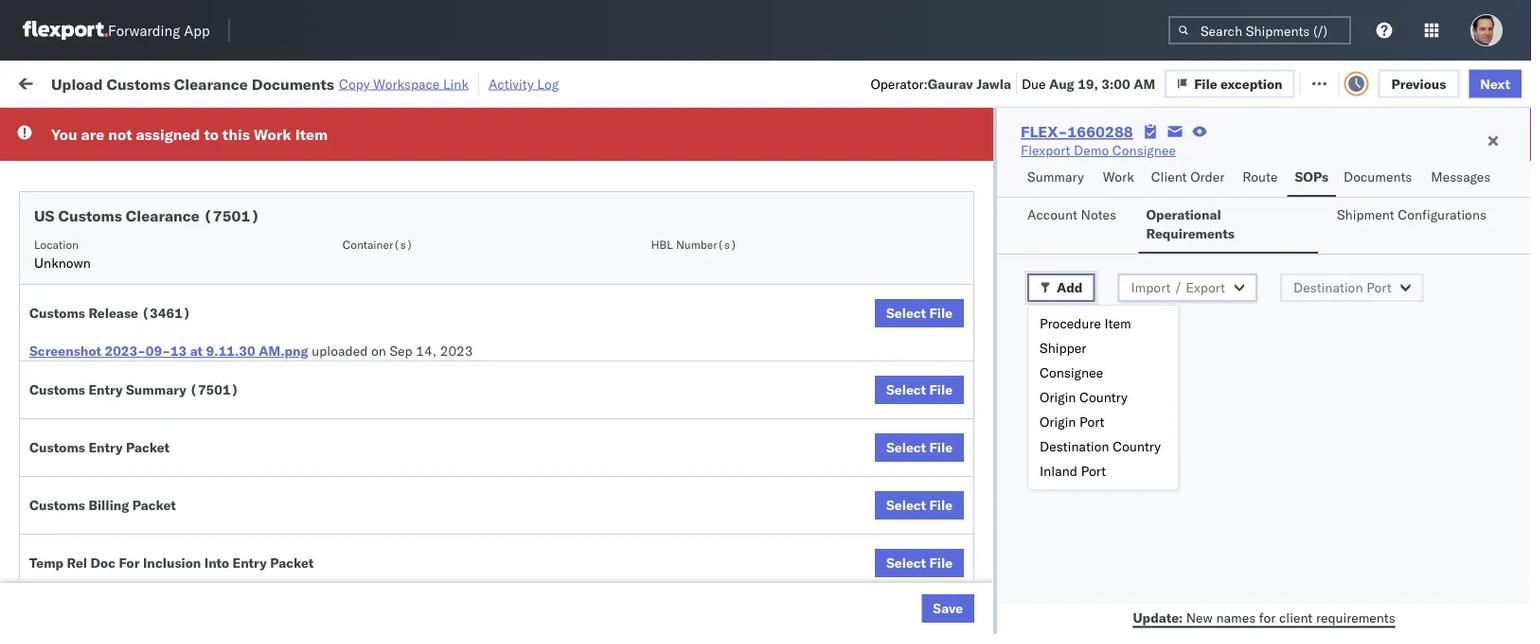 Task type: describe. For each thing, give the bounding box(es) containing it.
messages
[[1432, 169, 1491, 185]]

link
[[443, 75, 469, 92]]

are
[[81, 125, 104, 144]]

message
[[254, 73, 307, 90]]

feb up 12:00 pm est, feb 25, 2023
[[394, 481, 417, 497]]

uploaded
[[312, 343, 368, 359]]

flex- down 0 requirements
[[1046, 397, 1087, 414]]

confirm pickup from los angeles, ca button for honeywell
[[44, 428, 269, 467]]

products,
[[861, 147, 919, 164]]

1 digital from the top
[[1042, 189, 1081, 206]]

2 vertical spatial packet
[[270, 555, 314, 572]]

flex- up account notes
[[1046, 189, 1087, 206]]

file for customs billing packet
[[930, 497, 953, 514]]

upload customs clearance documents button
[[44, 261, 269, 301]]

schedule delivery appointment button for 10:30 pm est, feb 21, 2023
[[44, 354, 233, 375]]

1 3:30 from the top
[[305, 189, 334, 206]]

schedule inside 'schedule pickup from los angeles international airport'
[[44, 179, 100, 195]]

customs down screenshot
[[29, 382, 85, 398]]

est, for 2:59 am est, feb 17, 2023's schedule delivery appointment link
[[362, 147, 391, 164]]

confirm inside button
[[44, 480, 92, 496]]

flex- up shipper
[[1046, 314, 1087, 331]]

update:
[[1133, 610, 1183, 626]]

25, for 3:00 am est, feb 25, 2023
[[420, 481, 441, 497]]

schedule pickup from los angeles, ca for 2nd schedule pickup from los angeles, ca link
[[44, 554, 255, 589]]

add button
[[1028, 274, 1095, 302]]

1 vertical spatial work
[[254, 125, 292, 144]]

pickup down 2023-
[[95, 387, 136, 404]]

in
[[282, 117, 293, 132]]

2 vertical spatial port
[[1081, 463, 1106, 480]]

release
[[89, 305, 138, 322]]

los inside 'schedule pickup from los angeles international airport'
[[179, 179, 200, 195]]

entry for summary
[[89, 382, 123, 398]]

0 horizontal spatial summary
[[126, 382, 186, 398]]

pm for upload customs clearance documents
[[337, 272, 358, 289]]

screenshot
[[29, 343, 101, 359]]

delivery for 10:30 pm est, feb 21, 2023
[[103, 355, 152, 371]]

documents inside button
[[1344, 169, 1413, 185]]

maeu1234567 for confirm pickup from los angeles, ca
[[1167, 439, 1263, 455]]

2 digital from the top
[[1042, 231, 1081, 247]]

hbl number(s)
[[651, 237, 737, 251]]

from for schedule pickup from los angeles international airport button at the left top
[[147, 179, 175, 195]]

1 origin from the top
[[1040, 389, 1076, 406]]

schedule delivery appointment link for 10:30 pm est, feb 21, 2023
[[44, 354, 233, 373]]

0 vertical spatial flexport demo consignee
[[1021, 142, 1176, 159]]

2 flex-2001714 from the top
[[1046, 231, 1144, 247]]

sep
[[390, 343, 413, 359]]

1 vertical spatial flexport
[[703, 564, 752, 581]]

am for otter products - test account
[[337, 147, 359, 164]]

notes
[[1081, 207, 1117, 223]]

schedule pickup from los angeles, ca button
[[44, 303, 269, 342]]

us customs clearance (7501)
[[34, 207, 260, 225]]

feb down the deadline button
[[393, 189, 416, 206]]

client for client order
[[1152, 169, 1187, 185]]

2 schedule delivery appointment from the top
[[44, 230, 233, 246]]

17, for ocean lcl
[[420, 147, 441, 164]]

my
[[19, 69, 49, 95]]

resize handle column header for consignee
[[983, 147, 1006, 635]]

1988285
[[1087, 147, 1144, 164]]

services button
[[1028, 317, 1124, 346]]

gaurav
[[928, 75, 974, 92]]

customs down confirm delivery
[[29, 497, 85, 514]]

1 horizontal spatial requirements
[[1317, 610, 1396, 626]]

destination inside the procedure item shipper consignee origin country origin port destination country inland port
[[1040, 439, 1110, 455]]

25, for 12:00 pm est, feb 25, 2023
[[428, 522, 448, 539]]

2 vertical spatial entry
[[233, 555, 267, 572]]

10:30
[[305, 356, 342, 372]]

from for 'schedule pickup from los angeles, ca' button
[[147, 304, 175, 320]]

fcl for bookings test consignee
[[622, 481, 646, 497]]

flex-1660288
[[1021, 122, 1134, 141]]

pm up 3:00 pm est, feb 20, 2023
[[337, 231, 358, 247]]

honeywell for schedule delivery appointment
[[826, 356, 889, 372]]

actions
[[1475, 155, 1514, 169]]

feb up 28,
[[401, 522, 424, 539]]

filtered by:
[[19, 116, 87, 133]]

2 vertical spatial demu1232567
[[1264, 605, 1360, 622]]

workitem
[[21, 155, 70, 169]]

workitem button
[[11, 151, 275, 170]]

2:59 am est, feb 17, 2023
[[305, 147, 477, 164]]

2 vertical spatial 17,
[[419, 231, 440, 247]]

appointment for 2:59 am est, feb 17, 2023
[[155, 146, 233, 163]]

9.11.30
[[206, 343, 255, 359]]

my work
[[19, 69, 103, 95]]

file for customs entry packet
[[930, 440, 953, 456]]

airport
[[124, 198, 166, 214]]

snoozed : no
[[392, 117, 459, 132]]

select file button for customs entry summary (7501)
[[875, 376, 964, 404]]

0 vertical spatial work
[[206, 73, 239, 90]]

0 vertical spatial 3:00
[[1102, 75, 1131, 92]]

schedule delivery appointment link for 2:59 am est, feb 17, 2023
[[44, 145, 233, 164]]

temp
[[29, 555, 64, 572]]

mode button
[[570, 151, 674, 170]]

maeu1234567 for schedule pickup from los angeles, ca
[[1167, 314, 1263, 330]]

delivery down us customs clearance (7501)
[[103, 230, 152, 246]]

track
[[490, 73, 520, 90]]

confirm pickup from los angeles, ca for honeywell - test account
[[44, 429, 248, 464]]

ocean for flexport demo consignee
[[580, 564, 619, 581]]

summary inside summary button
[[1028, 169, 1084, 185]]

for
[[119, 555, 140, 572]]

pickup down the 'upload customs clearance documents'
[[103, 304, 144, 320]]

no
[[444, 117, 459, 132]]

am for flexport demo consignee
[[337, 564, 359, 581]]

select file button for customs entry packet
[[875, 434, 964, 462]]

configurations
[[1398, 207, 1487, 223]]

honeywell - test account for schedule delivery appointment
[[826, 356, 982, 372]]

1 schedule pickup from los angeles, ca link from the top
[[44, 303, 269, 341]]

shipper
[[1040, 340, 1087, 357]]

pickup down customs entry summary (7501)
[[95, 429, 136, 445]]

import for import / export
[[1131, 279, 1171, 296]]

upload for customs
[[44, 262, 87, 278]]

batch
[[1426, 73, 1463, 90]]

flex-1911408 for confirm delivery
[[1046, 481, 1144, 497]]

mbl/mawb numbers button
[[1281, 151, 1499, 170]]

1 integration test account - western digital from the top
[[826, 189, 1081, 206]]

feb left 21,
[[401, 356, 424, 372]]

bicu1234565,
[[1167, 605, 1260, 622]]

names
[[1217, 610, 1256, 626]]

deadline button
[[296, 151, 485, 170]]

2 2001714 from the top
[[1087, 231, 1144, 247]]

inland
[[1040, 463, 1078, 480]]

est, for "confirm delivery" link
[[362, 481, 391, 497]]

0 horizontal spatial item
[[295, 125, 328, 144]]

187
[[443, 73, 468, 90]]

flex-1977428 for confirm pickup from los angeles, ca
[[1046, 439, 1144, 456]]

schedule delivery appointment for 10:30 pm est, feb 21, 2023
[[44, 355, 233, 371]]

pickup down upload proof of delivery button at the bottom left of the page
[[103, 554, 144, 570]]

lcl for honeywell - test account
[[622, 356, 645, 372]]

confirm pickup from los angeles, ca for bookings test consignee
[[44, 387, 248, 422]]

work button
[[1096, 160, 1144, 197]]

air for 12:00 pm est, feb 25, 2023
[[580, 522, 597, 539]]

2 origin from the top
[[1040, 414, 1076, 431]]

account notes button
[[1020, 198, 1128, 254]]

Search Work text field
[[895, 68, 1102, 96]]

customs billing packet
[[29, 497, 176, 514]]

due
[[1022, 75, 1046, 92]]

client
[[1280, 610, 1313, 626]]

est, down 12:00 pm est, feb 25, 2023
[[362, 564, 391, 581]]

import / export button
[[1118, 274, 1258, 302]]

confirm delivery
[[44, 480, 144, 496]]

upload customs clearance documents
[[44, 262, 207, 297]]

13
[[170, 343, 187, 359]]

187 on track
[[443, 73, 520, 90]]

2 3:30 from the top
[[305, 231, 334, 247]]

message (10)
[[254, 73, 340, 90]]

5 schedule from the top
[[44, 355, 100, 371]]

appointment for 10:30 pm est, feb 21, 2023
[[155, 355, 233, 371]]

log
[[537, 75, 559, 92]]

action
[[1467, 73, 1509, 90]]

batch action
[[1426, 73, 1509, 90]]

destination port
[[1294, 279, 1392, 296]]

feb left 20,
[[393, 272, 416, 289]]

0 vertical spatial flexport
[[1021, 142, 1071, 159]]

honeywell - test account for confirm pickup from los angeles, ca
[[826, 439, 982, 456]]

flex- up the procedure
[[1046, 272, 1087, 289]]

clearance for upload customs clearance documents copy workspace link
[[174, 74, 248, 93]]

0 requirements
[[1028, 367, 1119, 383]]

route button
[[1236, 160, 1288, 197]]

unknown
[[34, 255, 91, 271]]

ocean for honeywell - test account
[[580, 356, 619, 372]]

los left the "into"
[[179, 554, 200, 570]]

flex- down account notes
[[1046, 231, 1087, 247]]

1977428 for schedule pickup from los angeles, ca
[[1087, 314, 1144, 331]]

rel
[[67, 555, 87, 572]]

file for temp rel doc for inclusion into entry packet
[[930, 555, 953, 572]]

filtered
[[19, 116, 65, 133]]

flex-1911466
[[1046, 606, 1144, 622]]

delivery for 2:59 am est, feb 17, 2023
[[103, 146, 152, 163]]

Search Shipments (/) text field
[[1169, 16, 1352, 45]]

10:30 pm est, feb 21, 2023
[[305, 356, 484, 372]]

mode
[[580, 155, 609, 169]]

customs up screenshot
[[29, 305, 85, 322]]

1 mawb1234 from the top
[[1290, 189, 1364, 206]]

select file for customs release (3461)
[[887, 305, 953, 322]]

ocean fcl for flexport
[[580, 564, 646, 581]]

lcl for otter products - test account
[[622, 147, 645, 164]]

10 resize handle column header from the left
[[1498, 147, 1520, 635]]

flex-1977428 for schedule delivery appointment
[[1046, 356, 1144, 372]]

container(s)
[[343, 237, 413, 251]]

messages button
[[1424, 160, 1501, 197]]

flex- up the inland
[[1046, 439, 1087, 456]]

flex- left update:
[[1046, 606, 1087, 622]]

client order button
[[1144, 160, 1236, 197]]

progress
[[295, 117, 343, 132]]

flex- down the inland
[[1046, 481, 1087, 497]]

0 vertical spatial upload
[[51, 74, 103, 93]]

1 vertical spatial port
[[1080, 414, 1105, 431]]

by:
[[68, 116, 87, 133]]

1911408 for confirm delivery
[[1087, 481, 1144, 497]]

los down customs entry summary (7501)
[[171, 429, 192, 445]]

flex- up id
[[1021, 122, 1068, 141]]

est, up 3:00 pm est, feb 20, 2023
[[361, 231, 390, 247]]

select for temp rel doc for inclusion into entry packet
[[887, 555, 927, 572]]

pm for upload proof of delivery
[[345, 522, 366, 539]]

ocean fcl for bookings
[[580, 481, 646, 497]]

14,
[[416, 343, 437, 359]]

resize handle column header for workitem
[[271, 147, 294, 635]]

packet for customs entry packet
[[126, 440, 170, 456]]

client for client name
[[703, 155, 734, 169]]

0 vertical spatial requirements
[[1040, 367, 1119, 383]]

1 vertical spatial at
[[190, 343, 203, 359]]

next
[[1481, 75, 1511, 92]]

customs up confirm delivery
[[29, 440, 85, 456]]

flexport demo consignee link
[[1021, 141, 1176, 160]]

for for ready
[[180, 117, 196, 132]]

1 2001714 from the top
[[1087, 189, 1144, 206]]

schedule delivery appointment button for 2:59 am est, feb 17, 2023
[[44, 145, 233, 166]]

destination port button
[[1281, 274, 1424, 302]]

flex- down flex-1660288
[[1046, 147, 1087, 164]]

operational requirements
[[1147, 207, 1235, 242]]

3:00 for integration test account - on ag
[[305, 272, 334, 289]]

1 vertical spatial country
[[1113, 439, 1161, 455]]

bicu1234565, demu1232567
[[1167, 605, 1360, 622]]

customs up location
[[58, 207, 122, 225]]

2150210
[[1087, 272, 1144, 289]]

customs up status
[[107, 74, 170, 93]]

confirm pickup from los angeles, ca link for honeywell
[[44, 428, 269, 466]]

packet for customs billing packet
[[132, 497, 176, 514]]

item inside the procedure item shipper consignee origin country origin port destination country inland port
[[1105, 315, 1132, 332]]

previous button
[[1379, 69, 1460, 98]]

feb up 3:00 pm est, feb 20, 2023
[[393, 231, 416, 247]]

save button
[[922, 595, 975, 623]]

mbltest1234
[[1290, 147, 1380, 164]]

3:00 for bookings test consignee
[[305, 481, 334, 497]]

numbers for container numbers
[[1167, 162, 1214, 177]]

1 flex-2001714 from the top
[[1046, 189, 1144, 206]]



Task type: vqa. For each thing, say whether or not it's contained in the screenshot.
work
yes



Task type: locate. For each thing, give the bounding box(es) containing it.
0 vertical spatial 25,
[[420, 481, 441, 497]]

resize handle column header for mode
[[671, 147, 693, 635]]

1 vertical spatial 1977428
[[1087, 356, 1144, 372]]

1 vertical spatial schedule pickup from los angeles, ca
[[44, 554, 255, 589]]

confirm pickup from los angeles, ca link down 09-
[[44, 386, 269, 424]]

2 select from the top
[[887, 382, 927, 398]]

--
[[1290, 606, 1307, 622]]

12:00
[[305, 522, 342, 539]]

1 vertical spatial 3:30
[[305, 231, 334, 247]]

0 vertical spatial summary
[[1028, 169, 1084, 185]]

port inside destination port button
[[1367, 279, 1392, 296]]

at
[[384, 73, 396, 90], [190, 343, 203, 359]]

ocean fcl
[[580, 481, 646, 497], [580, 564, 646, 581]]

0 vertical spatial 3:30 pm est, feb 17, 2023
[[305, 189, 476, 206]]

2 vertical spatial 3:00
[[305, 481, 334, 497]]

5 select file from the top
[[887, 555, 953, 572]]

0 vertical spatial at
[[384, 73, 396, 90]]

1977428 down '2150210'
[[1087, 314, 1144, 331]]

3 confirm from the top
[[44, 480, 92, 496]]

est, for the upload proof of delivery link
[[369, 522, 398, 539]]

3:00 right 19,
[[1102, 75, 1131, 92]]

client inside button
[[703, 155, 734, 169]]

2 lcl from the top
[[622, 356, 645, 372]]

3 ocean from the top
[[580, 481, 619, 497]]

am up the 12:00
[[337, 481, 359, 497]]

2 3:30 pm est, feb 17, 2023 from the top
[[305, 231, 476, 247]]

ca for 'schedule pickup from los angeles, ca' button
[[44, 323, 62, 339]]

select for customs entry summary (7501)
[[887, 382, 927, 398]]

confirm pickup from los angeles, ca button down 09-
[[44, 386, 269, 426]]

schedule delivery appointment link up customs entry summary (7501)
[[44, 354, 233, 373]]

0 horizontal spatial client
[[703, 155, 734, 169]]

2 horizontal spatial documents
[[1344, 169, 1413, 185]]

1 : from the left
[[136, 117, 139, 132]]

packet
[[126, 440, 170, 456], [132, 497, 176, 514], [270, 555, 314, 572]]

1 western from the top
[[988, 189, 1038, 206]]

from
[[147, 179, 175, 195], [147, 304, 175, 320], [140, 387, 167, 404], [140, 429, 167, 445], [147, 554, 175, 570]]

017482927423
[[1290, 272, 1389, 289]]

update: new names for client requirements
[[1133, 610, 1396, 626]]

account inside "button"
[[1028, 207, 1078, 223]]

from down upload customs clearance documents button
[[147, 304, 175, 320]]

1 appointment from the top
[[155, 146, 233, 163]]

ocean lcl for honeywell
[[580, 356, 645, 372]]

17, down the deadline button
[[419, 189, 440, 206]]

port right the inland
[[1081, 463, 1106, 480]]

hbl
[[651, 237, 673, 251]]

ca inside 'schedule pickup from los angeles, ca' button
[[44, 323, 62, 339]]

0 vertical spatial clearance
[[174, 74, 248, 93]]

maeu1234567
[[1167, 314, 1263, 330], [1167, 355, 1263, 372], [1167, 439, 1263, 455]]

1 vertical spatial ocean fcl
[[580, 564, 646, 581]]

for left to
[[180, 117, 196, 132]]

2:59 for 2:59 am est, feb 28, 2023
[[305, 564, 334, 581]]

am down progress
[[337, 147, 359, 164]]

1 horizontal spatial otter
[[826, 147, 857, 164]]

flex-1977428 for schedule pickup from los angeles, ca
[[1046, 314, 1144, 331]]

clearance for us customs clearance (7501)
[[126, 207, 200, 225]]

1 vertical spatial digital
[[1042, 231, 1081, 247]]

0 vertical spatial schedule delivery appointment button
[[44, 145, 233, 166]]

1 vertical spatial 3:30 pm est, feb 17, 2023
[[305, 231, 476, 247]]

demo
[[1074, 142, 1109, 159], [756, 564, 791, 581]]

feb left 28,
[[394, 564, 417, 581]]

air for 3:00 pm est, feb 20, 2023
[[580, 272, 597, 289]]

1 vertical spatial demu1232567
[[1167, 480, 1263, 497]]

angeles, inside button
[[203, 304, 255, 320]]

1 vertical spatial schedule pickup from los angeles, ca link
[[44, 553, 269, 591]]

-
[[795, 147, 803, 164], [977, 189, 985, 206], [977, 231, 985, 247], [854, 272, 862, 289], [977, 272, 985, 289], [892, 314, 900, 331], [769, 356, 777, 372], [892, 356, 900, 372], [892, 439, 900, 456], [854, 522, 862, 539], [977, 522, 985, 539], [1290, 606, 1298, 622], [1298, 606, 1307, 622]]

appointment down 'schedule pickup from los angeles, ca' button
[[155, 355, 233, 371]]

9 resize handle column header from the left
[[1495, 147, 1518, 635]]

2 select file button from the top
[[875, 376, 964, 404]]

0 vertical spatial country
[[1080, 389, 1128, 406]]

flex id
[[1015, 155, 1051, 169]]

5 resize handle column header from the left
[[794, 147, 817, 635]]

2 schedule from the top
[[44, 179, 100, 195]]

1 vertical spatial confirm pickup from los angeles, ca link
[[44, 428, 269, 466]]

(3461)
[[142, 305, 191, 322]]

schedule delivery appointment button down not
[[44, 145, 233, 166]]

0 horizontal spatial :
[[136, 117, 139, 132]]

1 2:59 from the top
[[305, 147, 334, 164]]

2 confirm pickup from los angeles, ca link from the top
[[44, 428, 269, 466]]

shipment
[[1338, 207, 1395, 223]]

demu1232567 for confirm pickup from los angeles, ca
[[1167, 397, 1263, 413]]

destination
[[1294, 279, 1364, 296], [1040, 439, 1110, 455]]

packet down customs entry summary (7501)
[[126, 440, 170, 456]]

delivery inside button
[[141, 521, 190, 538]]

resize handle column header for client name
[[794, 147, 817, 635]]

1 flex-1911408 from the top
[[1046, 397, 1144, 414]]

schedule pickup from los angeles, ca link down of on the bottom
[[44, 553, 269, 591]]

destination up the inland
[[1040, 439, 1110, 455]]

1 maeu1234567 from the top
[[1167, 314, 1263, 330]]

client left the name
[[703, 155, 734, 169]]

copy workspace link button
[[339, 75, 469, 92]]

upload inside the 'upload customs clearance documents'
[[44, 262, 87, 278]]

port down 0 requirements
[[1080, 414, 1105, 431]]

upload proof of delivery
[[44, 521, 190, 538]]

1 flex-1977428 from the top
[[1046, 314, 1144, 331]]

0 horizontal spatial import
[[159, 73, 202, 90]]

0 vertical spatial origin
[[1040, 389, 1076, 406]]

2 vertical spatial schedule delivery appointment link
[[44, 354, 233, 373]]

from for bookings's the confirm pickup from los angeles, ca button
[[140, 387, 167, 404]]

3 schedule delivery appointment button from the top
[[44, 354, 233, 375]]

est, up 12:00 pm est, feb 25, 2023
[[362, 481, 391, 497]]

resize handle column header for container numbers
[[1258, 147, 1281, 635]]

appointment
[[155, 146, 233, 163], [155, 230, 233, 246], [155, 355, 233, 371]]

1 vertical spatial 25,
[[428, 522, 448, 539]]

0 vertical spatial port
[[1367, 279, 1392, 296]]

(7501) for customs entry summary (7501)
[[190, 382, 239, 398]]

otter left the name
[[703, 147, 734, 164]]

schedule delivery appointment link
[[44, 145, 233, 164], [44, 229, 233, 248], [44, 354, 233, 373]]

upload inside button
[[44, 521, 87, 538]]

pickup inside 'schedule pickup from los angeles international airport'
[[103, 179, 144, 195]]

flex-1977428 up shipper
[[1046, 314, 1144, 331]]

0 vertical spatial packet
[[126, 440, 170, 456]]

0 horizontal spatial for
[[180, 117, 196, 132]]

export
[[1186, 279, 1226, 296]]

2 schedule pickup from los angeles, ca link from the top
[[44, 553, 269, 591]]

28,
[[420, 564, 441, 581]]

1 schedule from the top
[[44, 146, 100, 163]]

0 vertical spatial integration test account - western digital
[[826, 189, 1081, 206]]

schedule delivery appointment up customs entry summary (7501)
[[44, 355, 233, 371]]

1 vertical spatial documents
[[1344, 169, 1413, 185]]

confirm delivery link
[[44, 479, 144, 498]]

clearance inside the 'upload customs clearance documents'
[[147, 262, 207, 278]]

app
[[184, 21, 210, 39]]

for for names
[[1260, 610, 1276, 626]]

1 otter from the left
[[703, 147, 734, 164]]

1 vertical spatial air
[[580, 272, 597, 289]]

ca for the confirm pickup from los angeles, ca button corresponding to honeywell
[[44, 448, 62, 464]]

2 flex-1977428 from the top
[[1046, 356, 1144, 372]]

1 vertical spatial packet
[[132, 497, 176, 514]]

resize handle column header for flex id
[[1135, 147, 1158, 635]]

0 vertical spatial documents
[[252, 74, 334, 93]]

1977428 down the services button
[[1087, 356, 1144, 372]]

client inside button
[[1152, 169, 1187, 185]]

flexport. image
[[23, 21, 108, 40]]

2 vertical spatial appointment
[[155, 355, 233, 371]]

ocean for bookings test consignee
[[580, 481, 619, 497]]

: for status
[[136, 117, 139, 132]]

2:59 for 2:59 am est, feb 17, 2023
[[305, 147, 334, 164]]

schedule delivery appointment button down us customs clearance (7501)
[[44, 229, 233, 250]]

status
[[102, 117, 136, 132]]

documents for upload customs clearance documents
[[44, 281, 112, 297]]

confirm pickup from los angeles, ca link for bookings
[[44, 386, 269, 424]]

pm for schedule delivery appointment
[[345, 356, 366, 372]]

4 ca from the top
[[44, 573, 62, 589]]

1 vertical spatial 17,
[[419, 189, 440, 206]]

1 vertical spatial destination
[[1040, 439, 1110, 455]]

2 flex-1911408 from the top
[[1046, 481, 1144, 497]]

0 vertical spatial for
[[180, 117, 196, 132]]

schedule down you
[[44, 146, 100, 163]]

3:00 am est, feb 25, 2023
[[305, 481, 477, 497]]

1 ocean from the top
[[580, 147, 619, 164]]

2 vertical spatial work
[[1103, 169, 1135, 185]]

upload proof of delivery button
[[44, 521, 190, 541]]

item right the in
[[295, 125, 328, 144]]

ready
[[144, 117, 178, 132]]

2:59 down progress
[[305, 147, 334, 164]]

client
[[703, 155, 734, 169], [1152, 169, 1187, 185]]

1 vertical spatial appointment
[[155, 230, 233, 246]]

3 ca from the top
[[44, 448, 62, 464]]

3:30 down "deadline"
[[305, 189, 334, 206]]

am.png
[[259, 343, 308, 359]]

4 resize handle column header from the left
[[671, 147, 693, 635]]

1 horizontal spatial demo
[[1074, 142, 1109, 159]]

import left /
[[1131, 279, 1171, 296]]

0 horizontal spatial numbers
[[1167, 162, 1214, 177]]

3:00
[[1102, 75, 1131, 92], [305, 272, 334, 289], [305, 481, 334, 497]]

2 1977428 from the top
[[1087, 356, 1144, 372]]

0 vertical spatial flex-1911408
[[1046, 397, 1144, 414]]

2 mawb1234 from the top
[[1290, 231, 1364, 247]]

confirm pickup from los angeles, ca button for bookings
[[44, 386, 269, 426]]

1 vertical spatial confirm pickup from los angeles, ca
[[44, 429, 248, 464]]

4 select file button from the top
[[875, 492, 964, 520]]

0 vertical spatial schedule delivery appointment link
[[44, 145, 233, 164]]

digital up account notes
[[1042, 189, 1081, 206]]

appointment down you are not assigned to this work item
[[155, 146, 233, 163]]

pm right 10:30 on the bottom of page
[[345, 356, 366, 372]]

1911408 for confirm pickup from los angeles, ca
[[1087, 397, 1144, 414]]

mawb1234 down the sops
[[1290, 189, 1364, 206]]

1 vertical spatial 1911408
[[1087, 481, 1144, 497]]

you
[[51, 125, 77, 144]]

1 schedule delivery appointment from the top
[[44, 146, 233, 163]]

work,
[[199, 117, 229, 132]]

2 resize handle column header from the left
[[481, 147, 504, 635]]

2 air from the top
[[580, 272, 597, 289]]

import for import work
[[159, 73, 202, 90]]

ocean
[[580, 147, 619, 164], [580, 356, 619, 372], [580, 481, 619, 497], [580, 564, 619, 581]]

select for customs release (3461)
[[887, 305, 927, 322]]

1 vertical spatial flex-2001714
[[1046, 231, 1144, 247]]

0
[[1028, 367, 1036, 383]]

0 vertical spatial schedule delivery appointment
[[44, 146, 233, 163]]

schedule pickup from los angeles, ca link up 09-
[[44, 303, 269, 341]]

from down 09-
[[140, 387, 167, 404]]

2 schedule pickup from los angeles, ca from the top
[[44, 554, 255, 589]]

0 vertical spatial digital
[[1042, 189, 1081, 206]]

confirm pickup from los angeles, ca down 09-
[[44, 387, 248, 422]]

5 select file button from the top
[[875, 549, 964, 578]]

clearance for upload customs clearance documents
[[147, 262, 207, 278]]

entry right the "into"
[[233, 555, 267, 572]]

: right not
[[136, 117, 139, 132]]

3 air from the top
[[580, 522, 597, 539]]

1 vertical spatial summary
[[126, 382, 186, 398]]

client name
[[703, 155, 767, 169]]

2 confirm pickup from los angeles, ca from the top
[[44, 429, 248, 464]]

country
[[1080, 389, 1128, 406], [1113, 439, 1161, 455]]

8 resize handle column header from the left
[[1258, 147, 1281, 635]]

pm right the 12:00
[[345, 522, 366, 539]]

western down flex
[[988, 189, 1038, 206]]

1 resize handle column header from the left
[[271, 147, 294, 635]]

origin down 0 requirements
[[1040, 389, 1076, 406]]

1 vertical spatial origin
[[1040, 414, 1076, 431]]

consignee inside button
[[826, 155, 881, 169]]

3 select file button from the top
[[875, 434, 964, 462]]

1 vertical spatial schedule delivery appointment
[[44, 230, 233, 246]]

select file button for temp rel doc for inclusion into entry packet
[[875, 549, 964, 578]]

ocean lcl
[[580, 147, 645, 164], [580, 356, 645, 372]]

am right 19,
[[1134, 75, 1156, 92]]

2:59 am est, feb 28, 2023
[[305, 564, 477, 581]]

2 1911408 from the top
[[1087, 481, 1144, 497]]

0 horizontal spatial on
[[371, 343, 386, 359]]

3 schedule from the top
[[44, 230, 100, 246]]

1 horizontal spatial client
[[1152, 169, 1187, 185]]

1 vertical spatial flex-1911408
[[1046, 481, 1144, 497]]

nyku9743990
[[1167, 147, 1260, 163]]

0 vertical spatial 1977428
[[1087, 314, 1144, 331]]

3 resize handle column header from the left
[[548, 147, 570, 635]]

schedule delivery appointment button up customs entry summary (7501)
[[44, 354, 233, 375]]

2 otter from the left
[[826, 147, 857, 164]]

file for customs release (3461)
[[930, 305, 953, 322]]

1 vertical spatial schedule delivery appointment button
[[44, 229, 233, 250]]

upload proof of delivery link
[[44, 521, 190, 539]]

1 horizontal spatial import
[[1131, 279, 1171, 296]]

los
[[179, 179, 200, 195], [179, 304, 200, 320], [171, 387, 192, 404], [171, 429, 192, 445], [179, 554, 200, 570]]

0 vertical spatial maeu1234567
[[1167, 314, 1263, 330]]

feb down snoozed
[[394, 147, 417, 164]]

1 confirm pickup from los angeles, ca button from the top
[[44, 386, 269, 426]]

otter for otter products - test account
[[703, 147, 734, 164]]

work right this
[[254, 125, 292, 144]]

6 schedule from the top
[[44, 554, 100, 570]]

est, for the upload customs clearance documents link
[[361, 272, 390, 289]]

schedule pickup from los angeles, ca inside button
[[44, 304, 255, 339]]

select file
[[887, 305, 953, 322], [887, 382, 953, 398], [887, 440, 953, 456], [887, 497, 953, 514], [887, 555, 953, 572]]

1 vertical spatial (7501)
[[190, 382, 239, 398]]

from right for
[[147, 554, 175, 570]]

4 select file from the top
[[887, 497, 953, 514]]

schedule up screenshot
[[44, 304, 100, 320]]

mbl/mawb numbers
[[1290, 155, 1406, 169]]

flex id button
[[1006, 151, 1139, 170]]

los left angeles
[[179, 179, 200, 195]]

2 horizontal spatial work
[[1103, 169, 1135, 185]]

2 vertical spatial flex-1977428
[[1046, 439, 1144, 456]]

2 vertical spatial clearance
[[147, 262, 207, 278]]

2 fcl from the top
[[622, 564, 646, 581]]

0 vertical spatial 2:59
[[305, 147, 334, 164]]

1 horizontal spatial item
[[1105, 315, 1132, 332]]

select for customs entry packet
[[887, 440, 927, 456]]

est, for schedule delivery appointment link associated with 10:30 pm est, feb 21, 2023
[[369, 356, 398, 372]]

ocean lcl for otter
[[580, 147, 645, 164]]

import / export
[[1131, 279, 1226, 296]]

at right 13
[[190, 343, 203, 359]]

0 vertical spatial 17,
[[420, 147, 441, 164]]

1977428 down 0 requirements
[[1087, 439, 1144, 456]]

1 select from the top
[[887, 305, 927, 322]]

1 vertical spatial requirements
[[1317, 610, 1396, 626]]

select file button
[[875, 299, 964, 328], [875, 376, 964, 404], [875, 434, 964, 462], [875, 492, 964, 520], [875, 549, 964, 578]]

activity
[[489, 75, 534, 92]]

schedule up international
[[44, 179, 100, 195]]

est, for schedule pickup from los angeles international airport link
[[361, 189, 390, 206]]

resize handle column header for deadline
[[481, 147, 504, 635]]

mawb1234
[[1290, 189, 1364, 206], [1290, 231, 1364, 247]]

1 horizontal spatial for
[[1260, 610, 1276, 626]]

3 schedule delivery appointment from the top
[[44, 355, 233, 371]]

otter left products, on the right
[[826, 147, 857, 164]]

1 ca from the top
[[44, 323, 62, 339]]

from up airport
[[147, 179, 175, 195]]

2 western from the top
[[988, 231, 1038, 247]]

procedure item shipper consignee origin country origin port destination country inland port
[[1040, 315, 1161, 480]]

3 maeu1234567 from the top
[[1167, 439, 1263, 455]]

from inside 'schedule pickup from los angeles international airport'
[[147, 179, 175, 195]]

select file button for customs release (3461)
[[875, 299, 964, 328]]

container numbers
[[1167, 147, 1218, 177]]

confirm pickup from los angeles, ca link down customs entry summary (7501)
[[44, 428, 269, 466]]

numbers inside "container numbers"
[[1167, 162, 1214, 177]]

confirm pickup from los angeles, ca button
[[44, 386, 269, 426], [44, 428, 269, 467]]

requirements right --
[[1317, 610, 1396, 626]]

ca up customs entry packet
[[44, 406, 62, 422]]

2 ocean fcl from the top
[[580, 564, 646, 581]]

sops button
[[1288, 160, 1337, 197]]

2:59 down the 12:00
[[305, 564, 334, 581]]

schedule pickup from los angeles international airport link
[[44, 178, 269, 216]]

2 schedule delivery appointment link from the top
[[44, 229, 233, 248]]

1 vertical spatial schedule delivery appointment link
[[44, 229, 233, 248]]

upload customs clearance documents copy workspace link
[[51, 74, 469, 93]]

0 vertical spatial 2001714
[[1087, 189, 1144, 206]]

delivery for 3:00 am est, feb 25, 2023
[[95, 480, 144, 496]]

flex
[[1015, 155, 1037, 169]]

0 horizontal spatial work
[[206, 73, 239, 90]]

documents up the in
[[252, 74, 334, 93]]

honeywell for schedule pickup from los angeles, ca
[[826, 314, 889, 331]]

2 vertical spatial maeu1234567
[[1167, 439, 1263, 455]]

: left no
[[436, 117, 439, 132]]

into
[[204, 555, 229, 572]]

schedule pickup from los angeles, ca link
[[44, 303, 269, 341], [44, 553, 269, 591]]

0 vertical spatial import
[[159, 73, 202, 90]]

17, for air
[[419, 189, 440, 206]]

1 lcl from the top
[[622, 147, 645, 164]]

on left sep on the bottom left
[[371, 343, 386, 359]]

0 vertical spatial demo
[[1074, 142, 1109, 159]]

to
[[204, 125, 219, 144]]

pm for schedule pickup from los angeles international airport
[[337, 189, 358, 206]]

2 vertical spatial 1977428
[[1087, 439, 1144, 456]]

1 ocean fcl from the top
[[580, 481, 646, 497]]

19,
[[1078, 75, 1099, 92]]

1 vertical spatial demo
[[756, 564, 791, 581]]

2023
[[444, 147, 477, 164], [443, 189, 476, 206], [443, 231, 476, 247], [443, 272, 476, 289], [440, 343, 473, 359], [451, 356, 484, 372], [444, 481, 477, 497], [451, 522, 484, 539], [444, 564, 477, 581]]

2001714 up the notes
[[1087, 189, 1144, 206]]

0 vertical spatial ocean fcl
[[580, 481, 646, 497]]

select file for customs entry summary (7501)
[[887, 382, 953, 398]]

0 vertical spatial appointment
[[155, 146, 233, 163]]

1911408 down 0 requirements
[[1087, 397, 1144, 414]]

client down container
[[1152, 169, 1187, 185]]

file exception button
[[1180, 68, 1310, 96], [1180, 68, 1310, 96], [1165, 69, 1295, 98], [1165, 69, 1295, 98]]

consignee
[[1113, 142, 1176, 159], [826, 155, 881, 169], [1040, 365, 1104, 381], [913, 397, 977, 414], [790, 481, 854, 497], [913, 481, 977, 497], [794, 564, 858, 581], [913, 564, 977, 581], [913, 606, 977, 622]]

0 vertical spatial item
[[295, 125, 328, 144]]

consignee inside the procedure item shipper consignee origin country origin port destination country inland port
[[1040, 365, 1104, 381]]

1 1911408 from the top
[[1087, 397, 1144, 414]]

1 vertical spatial entry
[[89, 440, 123, 456]]

flexport demo consignee
[[1021, 142, 1176, 159], [703, 564, 858, 581]]

otter
[[703, 147, 734, 164], [826, 147, 857, 164]]

2 integration test account - western digital from the top
[[826, 231, 1081, 247]]

0 vertical spatial ocean lcl
[[580, 147, 645, 164]]

los up 13
[[179, 304, 200, 320]]

copy
[[339, 75, 370, 92]]

fcl for flexport demo consignee
[[622, 564, 646, 581]]

1 vertical spatial for
[[1260, 610, 1276, 626]]

1 schedule pickup from los angeles, ca from the top
[[44, 304, 255, 339]]

documents inside the 'upload customs clearance documents'
[[44, 281, 112, 297]]

air for 3:30 pm est, feb 17, 2023
[[580, 189, 597, 206]]

schedule pickup from los angeles, ca up 09-
[[44, 304, 255, 339]]

honeywell for confirm pickup from los angeles, ca
[[826, 439, 889, 456]]

1 schedule delivery appointment button from the top
[[44, 145, 233, 166]]

1 horizontal spatial at
[[384, 73, 396, 90]]

3 1977428 from the top
[[1087, 439, 1144, 456]]

select file button for customs billing packet
[[875, 492, 964, 520]]

0 vertical spatial on
[[471, 73, 486, 90]]

0 horizontal spatial requirements
[[1040, 367, 1119, 383]]

1 confirm from the top
[[44, 387, 92, 404]]

1 vertical spatial integration test account - western digital
[[826, 231, 1081, 247]]

confirm up confirm delivery
[[44, 429, 92, 445]]

appointment down us customs clearance (7501)
[[155, 230, 233, 246]]

6 resize handle column header from the left
[[983, 147, 1006, 635]]

item down '2150210'
[[1105, 315, 1132, 332]]

am for bookings test consignee
[[337, 481, 359, 497]]

1 vertical spatial flexport demo consignee
[[703, 564, 858, 581]]

am
[[1134, 75, 1156, 92], [337, 147, 359, 164], [337, 481, 359, 497], [337, 564, 359, 581]]

3:30 pm est, feb 17, 2023
[[305, 189, 476, 206], [305, 231, 476, 247]]

documents up shipment
[[1344, 169, 1413, 185]]

1977428 for schedule delivery appointment
[[1087, 356, 1144, 372]]

on right link
[[471, 73, 486, 90]]

7 resize handle column header from the left
[[1135, 147, 1158, 635]]

select for customs billing packet
[[887, 497, 927, 514]]

1 confirm pickup from los angeles, ca from the top
[[44, 387, 248, 422]]

2 confirm pickup from los angeles, ca button from the top
[[44, 428, 269, 467]]

0 horizontal spatial destination
[[1040, 439, 1110, 455]]

work down 1988285
[[1103, 169, 1135, 185]]

ca for bookings's the confirm pickup from los angeles, ca button
[[44, 406, 62, 422]]

flex-2001714 up the notes
[[1046, 189, 1144, 206]]

screenshot 2023-09-13 at 9.11.30 am.png link
[[29, 342, 308, 361]]

confirm down screenshot
[[44, 387, 92, 404]]

est, left the 14,
[[369, 356, 398, 372]]

2 2:59 from the top
[[305, 564, 334, 581]]

upload for proof
[[44, 521, 87, 538]]

0 vertical spatial lcl
[[622, 147, 645, 164]]

5 select from the top
[[887, 555, 927, 572]]

1 1977428 from the top
[[1087, 314, 1144, 331]]

schedule pickup from los angeles, ca for first schedule pickup from los angeles, ca link from the top
[[44, 304, 255, 339]]

destination down shipment
[[1294, 279, 1364, 296]]

schedule left 2023-
[[44, 355, 100, 371]]

customs up release
[[90, 262, 143, 278]]

confirm pickup from los angeles, ca button down customs entry summary (7501)
[[44, 428, 269, 467]]

1 horizontal spatial work
[[254, 125, 292, 144]]

select file for customs entry packet
[[887, 440, 953, 456]]

3:30 pm est, feb 17, 2023 down the deadline button
[[305, 189, 476, 206]]

0 horizontal spatial at
[[190, 343, 203, 359]]

2 : from the left
[[436, 117, 439, 132]]

flex-2001714 down the notes
[[1046, 231, 1144, 247]]

documents for upload customs clearance documents copy workspace link
[[252, 74, 334, 93]]

work
[[206, 73, 239, 90], [254, 125, 292, 144], [1103, 169, 1135, 185]]

pickup up airport
[[103, 179, 144, 195]]

3:30 left container(s)
[[305, 231, 334, 247]]

4 ocean from the top
[[580, 564, 619, 581]]

resize handle column header
[[271, 147, 294, 635], [481, 147, 504, 635], [548, 147, 570, 635], [671, 147, 693, 635], [794, 147, 817, 635], [983, 147, 1006, 635], [1135, 147, 1158, 635], [1258, 147, 1281, 635], [1495, 147, 1518, 635], [1498, 147, 1520, 635]]

2 ocean from the top
[[580, 356, 619, 372]]

1 horizontal spatial summary
[[1028, 169, 1084, 185]]

1 fcl from the top
[[622, 481, 646, 497]]

0 vertical spatial destination
[[1294, 279, 1364, 296]]

file for customs entry summary (7501)
[[930, 382, 953, 398]]

25, up 12:00 pm est, feb 25, 2023
[[420, 481, 441, 497]]

western
[[988, 189, 1038, 206], [988, 231, 1038, 247]]

demu1232567 for confirm delivery
[[1167, 480, 1263, 497]]

3 schedule delivery appointment link from the top
[[44, 354, 233, 373]]

: for snoozed
[[436, 117, 439, 132]]

upload up by:
[[51, 74, 103, 93]]

documents
[[252, 74, 334, 93], [1344, 169, 1413, 185], [44, 281, 112, 297]]

otter for otter products, llc
[[826, 147, 857, 164]]

los down 13
[[171, 387, 192, 404]]

3 select file from the top
[[887, 440, 953, 456]]

4 schedule from the top
[[44, 304, 100, 320]]

1 3:30 pm est, feb 17, 2023 from the top
[[305, 189, 476, 206]]

ocean for otter products - test account
[[580, 147, 619, 164]]

flex-1660288 link
[[1021, 122, 1134, 141]]

schedule delivery appointment down not
[[44, 146, 233, 163]]

1 schedule delivery appointment link from the top
[[44, 145, 233, 164]]

0 vertical spatial 3:30
[[305, 189, 334, 206]]

2 schedule delivery appointment button from the top
[[44, 229, 233, 250]]

customs release (3461)
[[29, 305, 191, 322]]

screenshot 2023-09-13 at 9.11.30 am.png uploaded on sep 14, 2023
[[29, 343, 473, 359]]

1 horizontal spatial documents
[[252, 74, 334, 93]]

from for the confirm pickup from los angeles, ca button corresponding to honeywell
[[140, 429, 167, 445]]

1 vertical spatial mawb1234
[[1290, 231, 1364, 247]]

destination inside destination port button
[[1294, 279, 1364, 296]]

2 appointment from the top
[[155, 230, 233, 246]]

2 ocean lcl from the top
[[580, 356, 645, 372]]

4 select from the top
[[887, 497, 927, 514]]

origin up the inland
[[1040, 414, 1076, 431]]

1 confirm pickup from los angeles, ca link from the top
[[44, 386, 269, 424]]

customs inside the 'upload customs clearance documents'
[[90, 262, 143, 278]]

numbers for mbl/mawb numbers
[[1359, 155, 1406, 169]]

numbers inside button
[[1359, 155, 1406, 169]]

shipment configurations
[[1338, 207, 1487, 223]]

est, down the deadline button
[[361, 189, 390, 206]]

digital down account notes
[[1042, 231, 1081, 247]]

2 maeu1234567 from the top
[[1167, 355, 1263, 372]]

2 confirm from the top
[[44, 429, 92, 445]]

flex- down services
[[1046, 356, 1087, 372]]

maeu1234567 for schedule delivery appointment
[[1167, 355, 1263, 372]]



